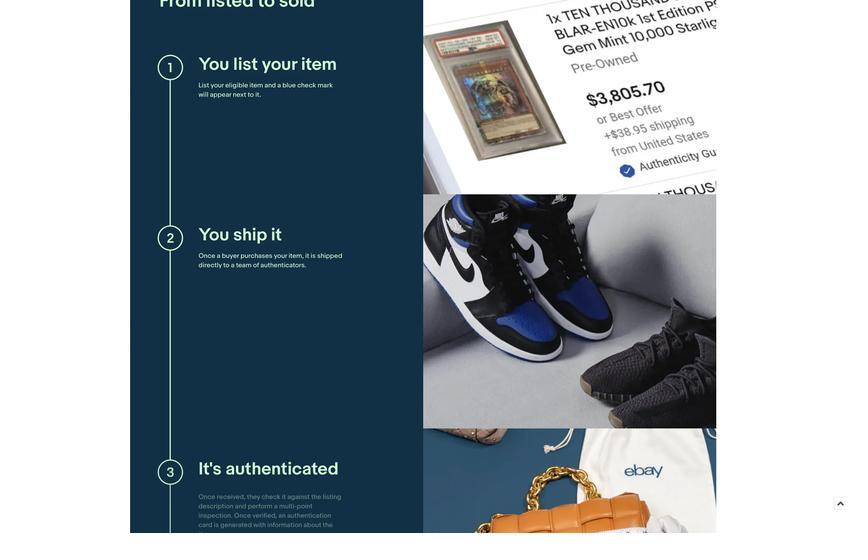 Task type: locate. For each thing, give the bounding box(es) containing it.
it right item,
[[305, 252, 309, 260]]

team
[[236, 262, 252, 270]]

it
[[271, 225, 282, 246], [305, 252, 309, 260], [282, 490, 286, 498]]

the right about
[[323, 518, 333, 526]]

a left multi-
[[274, 499, 278, 507]]

2 vertical spatial once
[[234, 509, 251, 517]]

0 vertical spatial check
[[297, 82, 316, 89]]

1 vertical spatial you
[[199, 225, 229, 246]]

0 vertical spatial and
[[265, 82, 276, 89]]

is
[[311, 252, 316, 260], [214, 518, 219, 526]]

of
[[253, 262, 259, 270]]

check up perform
[[262, 490, 281, 498]]

it up multi-
[[282, 490, 286, 498]]

you up list
[[199, 54, 229, 75]]

the
[[311, 490, 321, 498], [323, 518, 333, 526]]

1 vertical spatial is
[[214, 518, 219, 526]]

perform
[[248, 499, 273, 507]]

1 vertical spatial the
[[323, 518, 333, 526]]

authenticators.
[[261, 262, 306, 270]]

a
[[277, 82, 281, 89], [217, 252, 220, 260], [231, 262, 235, 270], [274, 499, 278, 507]]

1 vertical spatial to
[[223, 262, 230, 270]]

1 you from the top
[[199, 54, 229, 75]]

0 vertical spatial is
[[311, 252, 316, 260]]

1 horizontal spatial and
[[265, 82, 276, 89]]

to inside list your eligible item and a blue check mark will appear next to it.
[[248, 91, 254, 99]]

0 horizontal spatial to
[[223, 262, 230, 270]]

check
[[297, 82, 316, 89], [262, 490, 281, 498]]

list
[[199, 82, 209, 89]]

your up appear
[[211, 82, 224, 89]]

directly
[[199, 262, 222, 270]]

it.
[[255, 91, 261, 99]]

0 vertical spatial you
[[199, 54, 229, 75]]

1 vertical spatial your
[[274, 252, 287, 260]]

verified,
[[252, 509, 277, 517]]

card
[[199, 518, 212, 526]]

1 vertical spatial it
[[305, 252, 309, 260]]

it up once a buyer purchases your item, it is shipped directly to a team of authenticators.
[[271, 225, 282, 246]]

once up directly
[[199, 252, 215, 260]]

the up point
[[311, 490, 321, 498]]

0 horizontal spatial and
[[235, 499, 246, 507]]

buyer
[[222, 252, 239, 260]]

to down buyer
[[223, 262, 230, 270]]

1 vertical spatial once
[[199, 490, 215, 498]]

1 horizontal spatial is
[[311, 252, 316, 260]]

you up buyer
[[199, 225, 229, 246]]

once received, they check it against the listing description and perform a multi-point inspection.                   once verified, an authentication card is generated with information about the item.
[[199, 490, 341, 534]]

0 vertical spatial your
[[211, 82, 224, 89]]

check inside list your eligible item and a blue check mark will appear next to it.
[[297, 82, 316, 89]]

you
[[199, 54, 229, 75], [199, 225, 229, 246]]

1 horizontal spatial check
[[297, 82, 316, 89]]

against
[[287, 490, 310, 498]]

once for it's authenticated
[[199, 490, 215, 498]]

is left "shipped"
[[311, 252, 316, 260]]

0 horizontal spatial check
[[262, 490, 281, 498]]

once up description
[[199, 490, 215, 498]]

a left blue
[[277, 82, 281, 89]]

to inside once a buyer purchases your item, it is shipped directly to a team of authenticators.
[[223, 262, 230, 270]]

list your eligible item and a blue check mark will appear next to it.
[[199, 82, 333, 99]]

to
[[248, 91, 254, 99], [223, 262, 230, 270]]

a left buyer
[[217, 252, 220, 260]]

with
[[253, 518, 266, 526]]

once inside once a buyer purchases your item, it is shipped directly to a team of authenticators.
[[199, 252, 215, 260]]

1 vertical spatial check
[[262, 490, 281, 498]]

eligible
[[225, 82, 248, 89]]

and inside list your eligible item and a blue check mark will appear next to it.
[[265, 82, 276, 89]]

and right item
[[265, 82, 276, 89]]

0 vertical spatial to
[[248, 91, 254, 99]]

is inside once received, they check it against the listing description and perform a multi-point inspection.                   once verified, an authentication card is generated with information about the item.
[[214, 518, 219, 526]]

your up authenticators.
[[274, 252, 287, 260]]

1 vertical spatial and
[[235, 499, 246, 507]]

1 horizontal spatial your
[[274, 252, 287, 260]]

item.
[[199, 528, 214, 534]]

0 vertical spatial the
[[311, 490, 321, 498]]

2 you from the top
[[199, 225, 229, 246]]

list
[[233, 54, 258, 75]]

0 horizontal spatial your
[[211, 82, 224, 89]]

it inside once received, they check it against the listing description and perform a multi-point inspection.                   once verified, an authentication card is generated with information about the item.
[[282, 490, 286, 498]]

0 horizontal spatial the
[[311, 490, 321, 498]]

check inside once received, they check it against the listing description and perform a multi-point inspection.                   once verified, an authentication card is generated with information about the item.
[[262, 490, 281, 498]]

mark
[[318, 82, 333, 89]]

received,
[[217, 490, 246, 498]]

a inside list your eligible item and a blue check mark will appear next to it.
[[277, 82, 281, 89]]

and
[[265, 82, 276, 89], [235, 499, 246, 507]]

check right blue
[[297, 82, 316, 89]]

and down received,
[[235, 499, 246, 507]]

once up generated
[[234, 509, 251, 517]]

blue
[[283, 82, 296, 89]]

is down inspection.
[[214, 518, 219, 526]]

1 horizontal spatial to
[[248, 91, 254, 99]]

0 horizontal spatial is
[[214, 518, 219, 526]]

your
[[211, 82, 224, 89], [274, 252, 287, 260]]

2 vertical spatial it
[[282, 490, 286, 498]]

to left 'it.'
[[248, 91, 254, 99]]

once
[[199, 252, 215, 260], [199, 490, 215, 498], [234, 509, 251, 517]]

0 vertical spatial once
[[199, 252, 215, 260]]



Task type: vqa. For each thing, say whether or not it's contained in the screenshot.
first 'Learn'
no



Task type: describe. For each thing, give the bounding box(es) containing it.
a inside once received, they check it against the listing description and perform a multi-point inspection.                   once verified, an authentication card is generated with information about the item.
[[274, 499, 278, 507]]

information
[[267, 518, 302, 526]]

it's authenticated
[[199, 459, 339, 481]]

will
[[199, 91, 208, 99]]

authenticated
[[225, 459, 339, 481]]

authentication
[[287, 509, 331, 517]]

purchases
[[241, 252, 272, 260]]

is inside once a buyer purchases your item, it is shipped directly to a team of authenticators.
[[311, 252, 316, 260]]

a down buyer
[[231, 262, 235, 270]]

and inside once received, they check it against the listing description and perform a multi-point inspection.                   once verified, an authentication card is generated with information about the item.
[[235, 499, 246, 507]]

next
[[233, 91, 246, 99]]

it inside once a buyer purchases your item, it is shipped directly to a team of authenticators.
[[305, 252, 309, 260]]

about
[[304, 518, 321, 526]]

you for you ship it
[[199, 225, 229, 246]]

once a buyer purchases your item, it is shipped directly to a team of authenticators.
[[199, 252, 342, 270]]

generated
[[220, 518, 252, 526]]

multi-
[[279, 499, 297, 507]]

it's
[[199, 459, 222, 481]]

0 vertical spatial it
[[271, 225, 282, 246]]

description
[[199, 499, 234, 507]]

your inside list your eligible item and a blue check mark will appear next to it.
[[211, 82, 224, 89]]

an
[[279, 509, 286, 517]]

point
[[297, 499, 313, 507]]

inspection.
[[199, 509, 233, 517]]

ship
[[233, 225, 267, 246]]

shipped
[[317, 252, 342, 260]]

1 horizontal spatial the
[[323, 518, 333, 526]]

item,
[[289, 252, 304, 260]]

once for you ship it
[[199, 252, 215, 260]]

they
[[247, 490, 260, 498]]

item
[[250, 82, 263, 89]]

listing
[[323, 490, 341, 498]]

you for you list your item
[[199, 54, 229, 75]]

appear
[[210, 91, 231, 99]]

your inside once a buyer purchases your item, it is shipped directly to a team of authenticators.
[[274, 252, 287, 260]]

you list your item
[[199, 54, 337, 75]]

you ship it
[[199, 225, 282, 246]]

your item
[[262, 54, 337, 75]]



